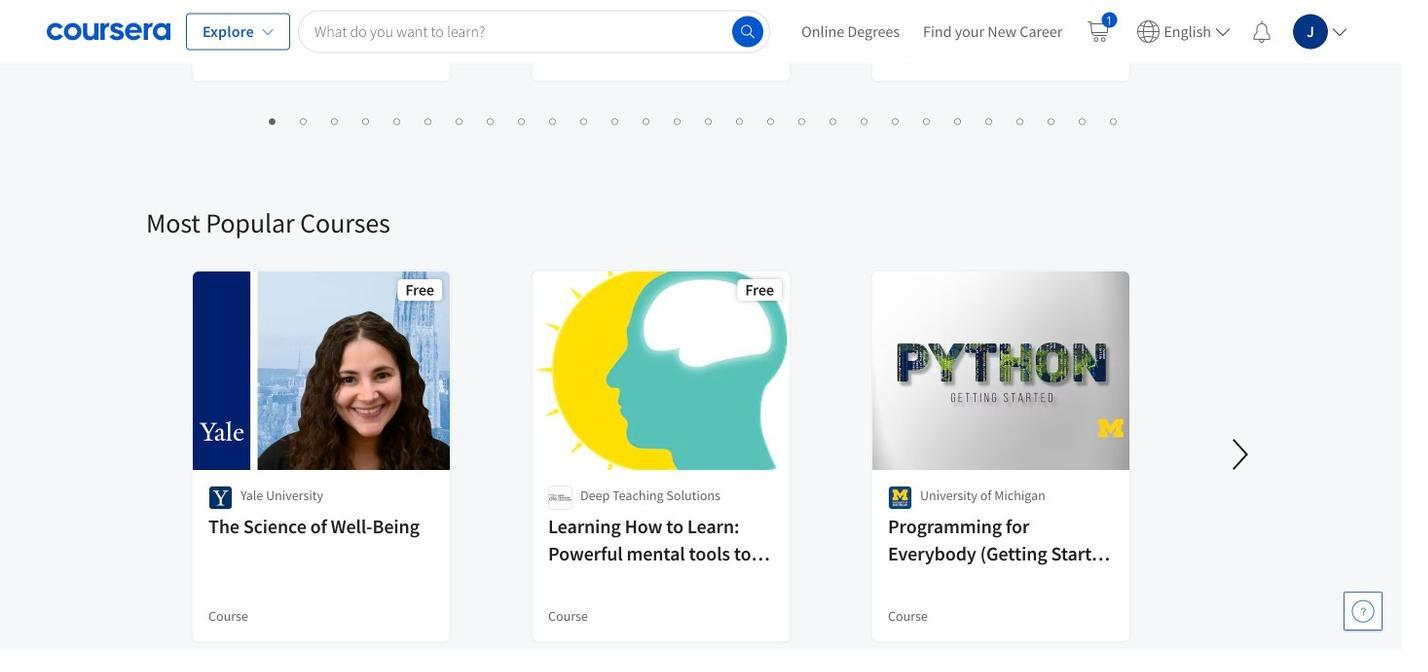 Task type: describe. For each thing, give the bounding box(es) containing it.
shopping cart: 1 item element
[[1086, 12, 1117, 43]]

yale university image
[[208, 486, 233, 510]]

slides group inside most popular courses carousel element
[[185, 270, 1402, 651]]

most popular courses carousel element
[[146, 147, 1402, 651]]

What do you want to learn? text field
[[298, 10, 770, 53]]

university of michigan image
[[888, 486, 913, 510]]

deep teaching solutions image
[[548, 486, 573, 510]]



Task type: locate. For each thing, give the bounding box(es) containing it.
help center image
[[1352, 600, 1375, 623]]

list
[[195, 108, 1193, 131]]

next slide image
[[1217, 431, 1264, 478]]

1 slides group from the top
[[185, 0, 1402, 98]]

None search field
[[298, 10, 770, 53]]

1 vertical spatial slides group
[[185, 270, 1402, 651]]

0 vertical spatial slides group
[[185, 0, 1402, 98]]

coursera image
[[47, 16, 170, 47]]

2 slides group from the top
[[185, 270, 1402, 651]]

menu
[[790, 0, 1356, 63]]

slides group
[[185, 0, 1402, 98], [185, 270, 1402, 651]]



Task type: vqa. For each thing, say whether or not it's contained in the screenshot.
why
no



